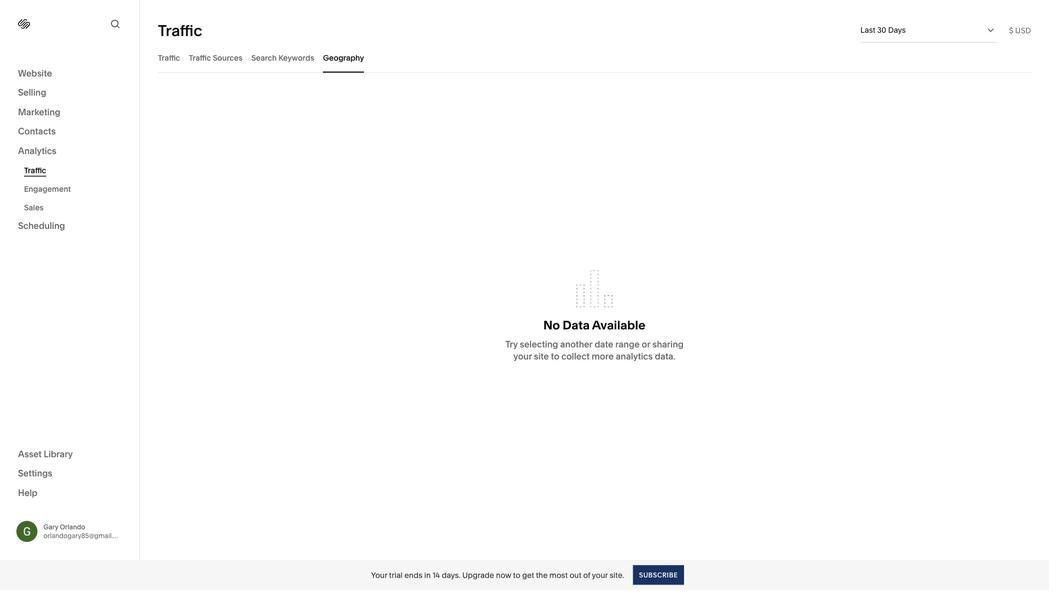 Task type: describe. For each thing, give the bounding box(es) containing it.
sources
[[213, 53, 243, 62]]

help
[[18, 487, 38, 498]]

no
[[544, 318, 560, 332]]

try
[[505, 339, 518, 350]]

traffic inside button
[[189, 53, 211, 62]]

orlandogary85@gmail.com
[[43, 532, 127, 540]]

contacts link
[[18, 125, 121, 138]]

in
[[424, 571, 431, 580]]

website
[[18, 68, 52, 78]]

last 30 days button
[[861, 18, 997, 42]]

traffic inside 'link'
[[24, 166, 46, 175]]

scheduling
[[18, 221, 65, 231]]

the
[[536, 571, 548, 580]]

last
[[861, 25, 876, 35]]

search
[[251, 53, 277, 62]]

marketing link
[[18, 106, 121, 119]]

your trial ends in 14 days. upgrade now to get the most out of your site.
[[371, 571, 624, 580]]

days
[[888, 25, 906, 35]]

most
[[550, 571, 568, 580]]

1 vertical spatial to
[[513, 571, 520, 580]]

or
[[642, 339, 650, 350]]

subscribe button
[[633, 565, 684, 585]]

asset library
[[18, 449, 73, 459]]

trial
[[389, 571, 403, 580]]

1 horizontal spatial your
[[592, 571, 608, 580]]

another
[[560, 339, 593, 350]]

ends
[[405, 571, 422, 580]]

analytics
[[616, 351, 653, 362]]

sharing
[[652, 339, 684, 350]]

gary
[[43, 523, 58, 531]]

traffic left traffic sources at the top left of the page
[[158, 53, 180, 62]]

keywords
[[279, 53, 314, 62]]

orlando
[[60, 523, 85, 531]]

your
[[371, 571, 387, 580]]

traffic up traffic button
[[158, 21, 202, 40]]

data.
[[655, 351, 676, 362]]

contacts
[[18, 126, 56, 137]]

of
[[583, 571, 590, 580]]

traffic button
[[158, 43, 180, 73]]

30
[[877, 25, 886, 35]]

date
[[595, 339, 613, 350]]

out
[[570, 571, 581, 580]]

selecting
[[520, 339, 558, 350]]

search keywords button
[[251, 43, 314, 73]]

geography
[[323, 53, 364, 62]]

available
[[592, 318, 646, 332]]

asset library link
[[18, 448, 121, 461]]



Task type: vqa. For each thing, say whether or not it's contained in the screenshot.
get
yes



Task type: locate. For each thing, give the bounding box(es) containing it.
analytics link
[[18, 145, 121, 158]]

traffic
[[158, 21, 202, 40], [158, 53, 180, 62], [189, 53, 211, 62], [24, 166, 46, 175]]

selling
[[18, 87, 46, 98]]

traffic down analytics
[[24, 166, 46, 175]]

geography button
[[323, 43, 364, 73]]

traffic sources button
[[189, 43, 243, 73]]

$ usd
[[1009, 26, 1031, 35]]

0 horizontal spatial to
[[513, 571, 520, 580]]

to left get
[[513, 571, 520, 580]]

0 vertical spatial your
[[514, 351, 532, 362]]

tab list
[[158, 43, 1031, 73]]

help link
[[18, 487, 38, 499]]

tab list containing traffic
[[158, 43, 1031, 73]]

try selecting another date range or sharing your site to collect more analytics data.
[[505, 339, 684, 362]]

your
[[514, 351, 532, 362], [592, 571, 608, 580]]

asset
[[18, 449, 42, 459]]

engagement link
[[24, 180, 127, 198]]

selling link
[[18, 87, 121, 99]]

website link
[[18, 67, 121, 80]]

gary orlando orlandogary85@gmail.com
[[43, 523, 127, 540]]

your inside try selecting another date range or sharing your site to collect more analytics data.
[[514, 351, 532, 362]]

scheduling link
[[18, 220, 121, 233]]

more
[[592, 351, 614, 362]]

sales
[[24, 203, 44, 212]]

14
[[433, 571, 440, 580]]

range
[[615, 339, 640, 350]]

library
[[44, 449, 73, 459]]

subscribe
[[639, 571, 678, 579]]

days.
[[442, 571, 461, 580]]

data
[[563, 318, 590, 332]]

upgrade
[[462, 571, 494, 580]]

no data available
[[544, 318, 646, 332]]

$
[[1009, 26, 1014, 35]]

settings link
[[18, 468, 121, 480]]

engagement
[[24, 184, 71, 193]]

now
[[496, 571, 511, 580]]

to
[[551, 351, 560, 362], [513, 571, 520, 580]]

traffic sources
[[189, 53, 243, 62]]

site.
[[610, 571, 624, 580]]

traffic left sources
[[189, 53, 211, 62]]

to inside try selecting another date range or sharing your site to collect more analytics data.
[[551, 351, 560, 362]]

site
[[534, 351, 549, 362]]

your right of on the right bottom
[[592, 571, 608, 580]]

1 vertical spatial your
[[592, 571, 608, 580]]

to right site
[[551, 351, 560, 362]]

usd
[[1015, 26, 1031, 35]]

0 horizontal spatial your
[[514, 351, 532, 362]]

your down try
[[514, 351, 532, 362]]

get
[[522, 571, 534, 580]]

traffic link
[[24, 161, 127, 180]]

settings
[[18, 468, 52, 479]]

analytics
[[18, 145, 56, 156]]

1 horizontal spatial to
[[551, 351, 560, 362]]

collect
[[562, 351, 590, 362]]

search keywords
[[251, 53, 314, 62]]

last 30 days
[[861, 25, 906, 35]]

sales link
[[24, 198, 127, 217]]

marketing
[[18, 107, 60, 117]]

0 vertical spatial to
[[551, 351, 560, 362]]



